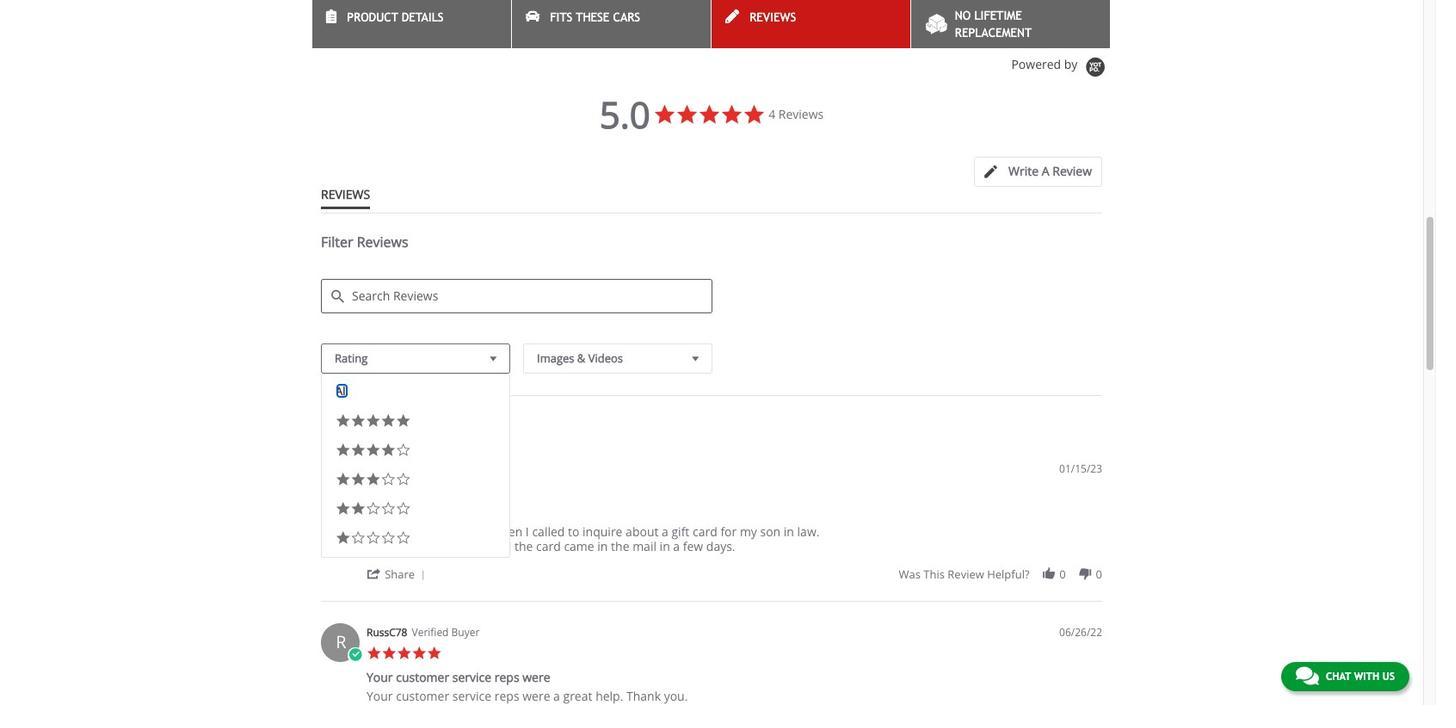 Task type: locate. For each thing, give the bounding box(es) containing it.
star image
[[336, 442, 351, 457], [381, 442, 396, 457], [367, 482, 382, 497], [382, 482, 397, 497], [397, 482, 412, 497], [336, 530, 351, 545], [367, 646, 382, 661]]

r
[[336, 631, 347, 654]]

empty star image
[[396, 472, 411, 487], [366, 501, 381, 516], [396, 501, 411, 516], [366, 530, 381, 545], [381, 530, 396, 545], [396, 530, 411, 545]]

tab panel containing j
[[313, 451, 1112, 705]]

images & videos
[[537, 350, 623, 366]]

easy to purchase ecs staff were helpful when i called to inquire about a gift card for my son in law. it was very easy to do and the card came in the mail in a few days.
[[367, 505, 820, 555]]

reviews
[[750, 10, 797, 24], [313, 14, 379, 33], [779, 106, 824, 122], [357, 232, 409, 251], [333, 415, 384, 434]]

empty star image up ecs
[[366, 501, 381, 516]]

this
[[924, 567, 945, 582]]

write
[[1009, 163, 1039, 179]]

review
[[948, 567, 985, 582]]

empty star image up ecs
[[381, 501, 396, 516]]

1 horizontal spatial a
[[662, 524, 669, 540]]

1 service from the top
[[453, 669, 492, 685]]

to
[[395, 505, 407, 521], [568, 524, 580, 540], [458, 538, 469, 555]]

empty star image inside 4 option
[[396, 442, 411, 457]]

in right mail
[[660, 538, 670, 555]]

reviews inside heading
[[357, 232, 409, 251]]

thank
[[627, 688, 661, 704]]

great
[[564, 688, 593, 704]]

4
[[769, 106, 776, 122], [321, 415, 329, 434]]

down triangle image
[[486, 349, 501, 367], [688, 349, 703, 367]]

0 right vote down review by janiceb85 on 15 jan 2023 icon on the bottom right
[[1097, 567, 1103, 582]]

0 vertical spatial 4 reviews
[[769, 106, 824, 122]]

2 your from the top
[[367, 688, 393, 704]]

helpful
[[450, 524, 489, 540]]

empty star image inside the 3 option
[[381, 472, 396, 487]]

empty star image down 4 option
[[396, 472, 411, 487]]

service
[[453, 669, 492, 685], [453, 688, 492, 704]]

inquire
[[583, 524, 623, 540]]

the
[[515, 538, 533, 555], [611, 538, 630, 555]]

1 horizontal spatial down triangle image
[[688, 349, 703, 367]]

0 horizontal spatial card
[[536, 538, 561, 555]]

fits these cars link
[[512, 0, 711, 48]]

the left mail
[[611, 538, 630, 555]]

reps
[[495, 669, 520, 685], [495, 688, 520, 704]]

videos
[[589, 350, 623, 366]]

chat with us link
[[1282, 662, 1410, 691]]

review
[[1053, 163, 1093, 179]]

a left great
[[554, 688, 560, 704]]

no lifetime replacement
[[956, 9, 1032, 40]]

verified
[[412, 625, 449, 640]]

0 vertical spatial service
[[453, 669, 492, 685]]

0 vertical spatial your
[[367, 669, 393, 685]]

chat
[[1327, 671, 1352, 683]]

1 down triangle image from the left
[[486, 349, 501, 367]]

1 horizontal spatial the
[[611, 538, 630, 555]]

fits
[[550, 10, 573, 24]]

reviews
[[321, 186, 370, 202]]

in right came
[[598, 538, 608, 555]]

0 horizontal spatial in
[[598, 538, 608, 555]]

01/15/23
[[1060, 461, 1103, 476]]

empty star image up staff
[[396, 501, 411, 516]]

verified buyer heading
[[412, 625, 480, 640]]

empty star image up janiceb85
[[396, 442, 411, 457]]

1 horizontal spatial to
[[458, 538, 469, 555]]

product details
[[347, 10, 444, 24]]

group containing was this review helpful?
[[899, 567, 1103, 582]]

powered
[[1012, 56, 1062, 72]]

powered by
[[1012, 56, 1081, 72]]

down triangle image for rating
[[486, 349, 501, 367]]

down triangle image inside rating filter field
[[486, 349, 501, 367]]

powered by link
[[1012, 56, 1112, 78]]

and
[[490, 538, 512, 555]]

ecs
[[367, 524, 388, 540]]

group inside tab panel
[[899, 567, 1103, 582]]

called
[[532, 524, 565, 540]]

easy
[[367, 505, 392, 521]]

card
[[693, 524, 718, 540], [536, 538, 561, 555]]

empty star image left it
[[351, 530, 366, 545]]

in
[[784, 524, 795, 540], [598, 538, 608, 555], [660, 538, 670, 555]]

with
[[1355, 671, 1380, 683]]

2 service from the top
[[453, 688, 492, 704]]

all
[[336, 383, 349, 398]]

in right son
[[784, 524, 795, 540]]

came
[[564, 538, 595, 555]]

empty star image right it
[[381, 530, 396, 545]]

customer
[[396, 669, 450, 685], [396, 688, 450, 704]]

lifetime
[[975, 9, 1023, 22]]

a left gift on the left of the page
[[662, 524, 669, 540]]

5.0 star rating element
[[600, 89, 651, 138]]

1 vertical spatial service
[[453, 688, 492, 704]]

janiceb85
[[367, 461, 413, 476]]

1 option
[[325, 524, 506, 553]]

5.0
[[600, 89, 651, 138]]

06/26/22
[[1060, 625, 1103, 640]]

was this review helpful?
[[899, 567, 1030, 582]]

2 horizontal spatial a
[[674, 538, 680, 555]]

staff
[[391, 524, 416, 540]]

1 horizontal spatial 0
[[1097, 567, 1103, 582]]

1 vertical spatial customer
[[396, 688, 450, 704]]

1 vertical spatial reps
[[495, 688, 520, 704]]

us
[[1383, 671, 1396, 683]]

were
[[419, 524, 447, 540], [523, 669, 551, 685], [523, 688, 551, 704]]

0
[[1060, 567, 1067, 582], [1097, 567, 1103, 582]]

to up staff
[[395, 505, 407, 521]]

1 your from the top
[[367, 669, 393, 685]]

0 horizontal spatial a
[[554, 688, 560, 704]]

2 horizontal spatial to
[[568, 524, 580, 540]]

2 down triangle image from the left
[[688, 349, 703, 367]]

0 horizontal spatial the
[[515, 538, 533, 555]]

1 horizontal spatial 4
[[769, 106, 776, 122]]

help.
[[596, 688, 624, 704]]

empty star image down easy to purchase heading
[[396, 530, 411, 545]]

card left for
[[693, 524, 718, 540]]

1 vertical spatial were
[[523, 669, 551, 685]]

write a review button
[[975, 157, 1103, 187]]

0 right vote up review by janiceb85 on 15 jan 2023 image
[[1060, 567, 1067, 582]]

2 horizontal spatial in
[[784, 524, 795, 540]]

reviews link
[[712, 0, 911, 48]]

russc78
[[367, 625, 408, 640]]

very
[[402, 538, 426, 555]]

0 horizontal spatial 4
[[321, 415, 329, 434]]

rating element
[[321, 343, 511, 558]]

empty star image down easy
[[366, 530, 381, 545]]

0 horizontal spatial 0
[[1060, 567, 1067, 582]]

the right and at left
[[515, 538, 533, 555]]

rating
[[335, 350, 368, 366]]

0 horizontal spatial down triangle image
[[486, 349, 501, 367]]

empty star image up easy
[[381, 472, 396, 487]]

these
[[576, 10, 610, 24]]

was
[[378, 538, 399, 555]]

your
[[367, 669, 393, 685], [367, 688, 393, 704]]

law.
[[798, 524, 820, 540]]

comments image
[[1297, 666, 1320, 686]]

down triangle image inside images & videos field
[[688, 349, 703, 367]]

helpful?
[[988, 567, 1030, 582]]

my
[[740, 524, 758, 540]]

card right i in the left of the page
[[536, 538, 561, 555]]

circle checkmark image
[[348, 484, 363, 499]]

product
[[347, 10, 398, 24]]

circle checkmark image
[[348, 648, 363, 663]]

star image
[[336, 413, 351, 428], [351, 413, 366, 428], [366, 413, 381, 428], [381, 413, 396, 428], [396, 413, 411, 428], [351, 442, 366, 457], [366, 442, 381, 457], [336, 472, 351, 487], [351, 472, 366, 487], [366, 472, 381, 487], [336, 501, 351, 516], [351, 501, 366, 516], [382, 646, 397, 661], [397, 646, 412, 661], [412, 646, 427, 661], [427, 646, 442, 661]]

4 reviews
[[769, 106, 824, 122], [321, 415, 384, 434]]

0 vertical spatial 4
[[769, 106, 776, 122]]

0 vertical spatial were
[[419, 524, 447, 540]]

to left do
[[458, 538, 469, 555]]

russc78 verified buyer
[[367, 625, 480, 640]]

vote up review by janiceb85 on 15 jan 2023 image
[[1042, 567, 1057, 581]]

1 vertical spatial your
[[367, 688, 393, 704]]

tab panel
[[313, 451, 1112, 705]]

share
[[385, 567, 415, 582]]

about
[[626, 524, 659, 540]]

no
[[956, 9, 971, 22]]

2 0 from the left
[[1097, 567, 1103, 582]]

product details link
[[313, 0, 511, 48]]

a
[[662, 524, 669, 540], [674, 538, 680, 555], [554, 688, 560, 704]]

buyer
[[452, 625, 480, 640]]

group
[[899, 567, 1103, 582]]

a left few
[[674, 538, 680, 555]]

was
[[899, 567, 921, 582]]

easy
[[429, 538, 455, 555]]

empty star image
[[396, 442, 411, 457], [381, 472, 396, 487], [381, 501, 396, 516], [351, 530, 366, 545]]

to right called
[[568, 524, 580, 540]]

0 horizontal spatial 4 reviews
[[321, 415, 384, 434]]

j
[[339, 466, 344, 490]]

0 vertical spatial customer
[[396, 669, 450, 685]]

empty star image inside the 3 option
[[396, 472, 411, 487]]

1 horizontal spatial 4 reviews
[[769, 106, 824, 122]]

0 vertical spatial reps
[[495, 669, 520, 685]]



Task type: vqa. For each thing, say whether or not it's contained in the screenshot.
first 21,
no



Task type: describe. For each thing, give the bounding box(es) containing it.
seperator image
[[418, 570, 429, 581]]

fits these cars
[[550, 10, 641, 24]]

1 horizontal spatial in
[[660, 538, 670, 555]]

it
[[367, 538, 374, 555]]

&
[[578, 350, 586, 366]]

mail
[[633, 538, 657, 555]]

share button
[[367, 566, 432, 582]]

you.
[[664, 688, 688, 704]]

2 vertical spatial were
[[523, 688, 551, 704]]

4 option
[[325, 436, 506, 466]]

review date 01/15/23 element
[[1060, 461, 1103, 476]]

gift
[[672, 524, 690, 540]]

1 the from the left
[[515, 538, 533, 555]]

no lifetime replacement link
[[912, 0, 1111, 48]]

vote down review by janiceb85 on 15 jan 2023 image
[[1078, 567, 1093, 581]]

write a review
[[1009, 163, 1093, 179]]

1 vertical spatial 4 reviews
[[321, 415, 384, 434]]

1 customer from the top
[[396, 669, 450, 685]]

when
[[492, 524, 523, 540]]

images
[[537, 350, 575, 366]]

1 0 from the left
[[1060, 567, 1067, 582]]

Rating Filter field
[[321, 343, 511, 374]]

filter
[[321, 232, 353, 251]]

all link
[[336, 383, 349, 398]]

review date 06/26/22 element
[[1060, 625, 1103, 640]]

chat with us
[[1327, 671, 1396, 683]]

your customer service reps were your customer service reps were a great help. thank you.
[[367, 669, 688, 704]]

Images & Videos Filter field
[[523, 343, 713, 374]]

Search Reviews search field
[[321, 279, 713, 313]]

do
[[472, 538, 487, 555]]

down triangle image for images & videos
[[688, 349, 703, 367]]

share image
[[367, 567, 382, 581]]

2 reps from the top
[[495, 688, 520, 704]]

a
[[1042, 163, 1050, 179]]

1 horizontal spatial card
[[693, 524, 718, 540]]

your customer service reps were heading
[[367, 669, 551, 689]]

few
[[683, 538, 704, 555]]

write no frame image
[[985, 165, 1006, 178]]

1 vertical spatial 4
[[321, 415, 329, 434]]

filter reviews heading
[[321, 232, 1103, 266]]

filter reviews
[[321, 232, 409, 251]]

by
[[1065, 56, 1078, 72]]

son
[[761, 524, 781, 540]]

3 option
[[325, 466, 506, 495]]

2 customer from the top
[[396, 688, 450, 704]]

2 option
[[325, 495, 506, 524]]

i
[[526, 524, 529, 540]]

5 option
[[325, 407, 506, 436]]

empty star image inside 1 option
[[351, 530, 366, 545]]

all list box
[[321, 374, 511, 558]]

a inside your customer service reps were your customer service reps were a great help. thank you.
[[554, 688, 560, 704]]

purchase
[[410, 505, 462, 521]]

empty star image inside '2' "option"
[[381, 501, 396, 516]]

were inside easy to purchase ecs staff were helpful when i called to inquire about a gift card for my son in law. it was very easy to do and the card came in the mail in a few days.
[[419, 524, 447, 540]]

days.
[[707, 538, 736, 555]]

details
[[402, 10, 444, 24]]

easy to purchase heading
[[367, 505, 462, 525]]

magnifying glass image
[[331, 290, 344, 303]]

for
[[721, 524, 737, 540]]

cars
[[613, 10, 641, 24]]

2 the from the left
[[611, 538, 630, 555]]

0 horizontal spatial to
[[395, 505, 407, 521]]

1 reps from the top
[[495, 669, 520, 685]]

replacement
[[956, 26, 1032, 40]]



